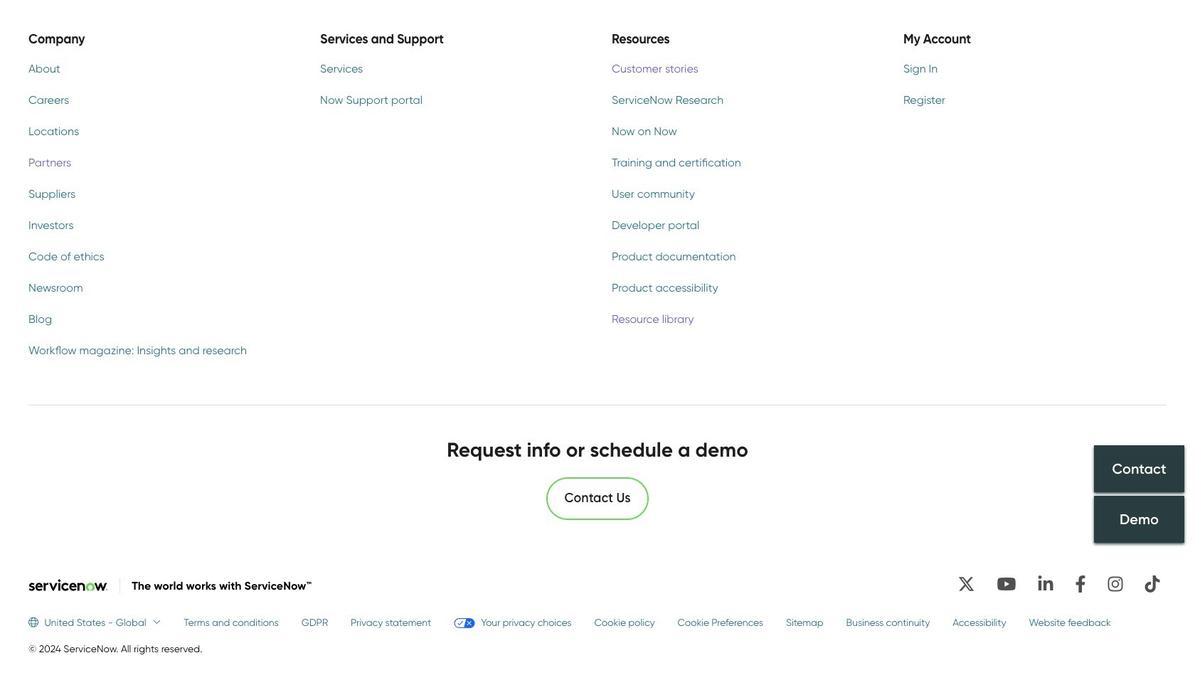 Task type: describe. For each thing, give the bounding box(es) containing it.
tiktok image
[[1139, 570, 1167, 598]]

globe image
[[28, 617, 44, 627]]

angle down image
[[146, 617, 161, 627]]

facebook image
[[1069, 570, 1093, 598]]

servicenow image
[[28, 579, 108, 591]]



Task type: locate. For each thing, give the bounding box(es) containing it.
twitter image
[[952, 570, 982, 598]]

instagram image
[[1102, 570, 1130, 598]]

linkedin image
[[1032, 570, 1061, 598]]

youtube image
[[991, 570, 1024, 598]]



Task type: vqa. For each thing, say whether or not it's contained in the screenshot.
TIKTOK icon
yes



